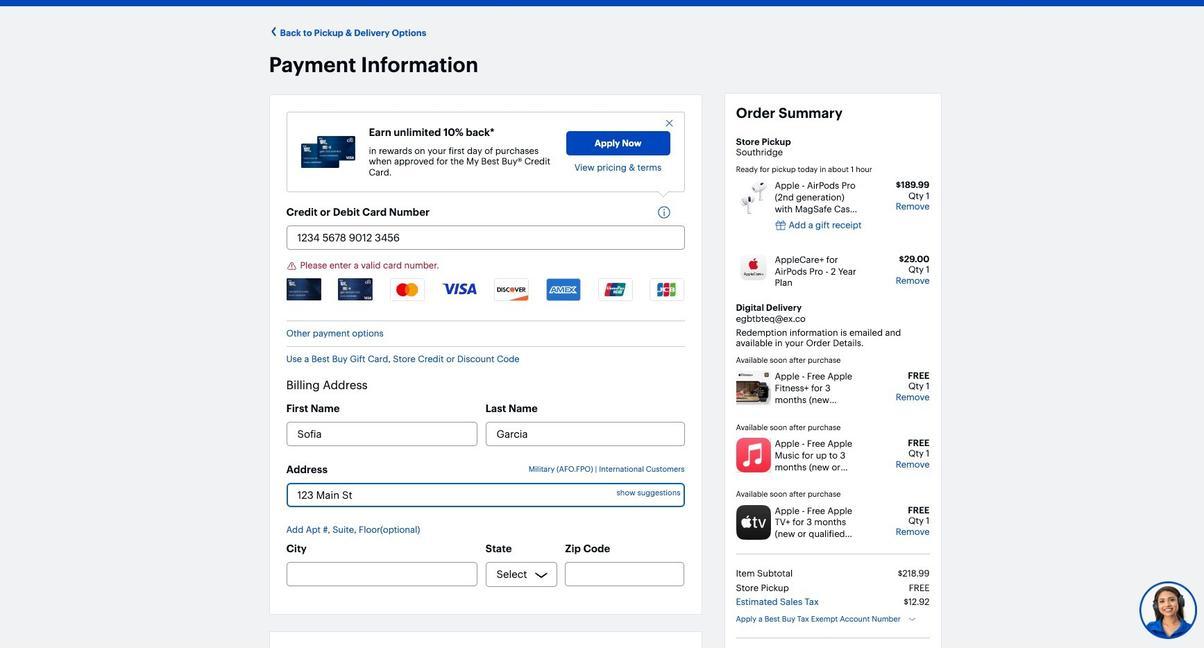 Task type: vqa. For each thing, say whether or not it's contained in the screenshot.
My Best Buy Card image
yes



Task type: locate. For each thing, give the bounding box(es) containing it.
None field
[[286, 484, 685, 508]]

my best buy card image
[[286, 278, 321, 300], [338, 278, 373, 300]]

1 horizontal spatial my best buy card image
[[338, 278, 373, 300]]

error image
[[286, 261, 297, 271]]

None text field
[[286, 226, 685, 250], [565, 562, 685, 587], [286, 226, 685, 250], [565, 562, 685, 587]]

discover image
[[494, 278, 529, 302]]

0 horizontal spatial my best buy card image
[[286, 278, 321, 300]]

my best buy card image down error icon
[[286, 278, 321, 300]]

None text field
[[286, 422, 478, 447], [486, 422, 685, 447], [286, 562, 478, 587], [286, 422, 478, 447], [486, 422, 685, 447], [286, 562, 478, 587]]

my best buy card image left mastercard image
[[338, 278, 373, 300]]

list
[[286, 278, 685, 314]]

mastercard image
[[390, 278, 425, 302]]

best buy help human beacon image
[[1139, 581, 1198, 640]]

2 my best buy card image from the left
[[338, 278, 373, 300]]



Task type: describe. For each thing, give the bounding box(es) containing it.
visa image
[[442, 278, 477, 296]]

amex image
[[546, 278, 581, 302]]

close image
[[664, 118, 675, 128]]

jcb image
[[650, 278, 685, 302]]

my best buy credit card image
[[301, 136, 355, 168]]

union pay image
[[598, 278, 633, 302]]

information image
[[657, 206, 678, 220]]

1 my best buy card image from the left
[[286, 278, 321, 300]]



